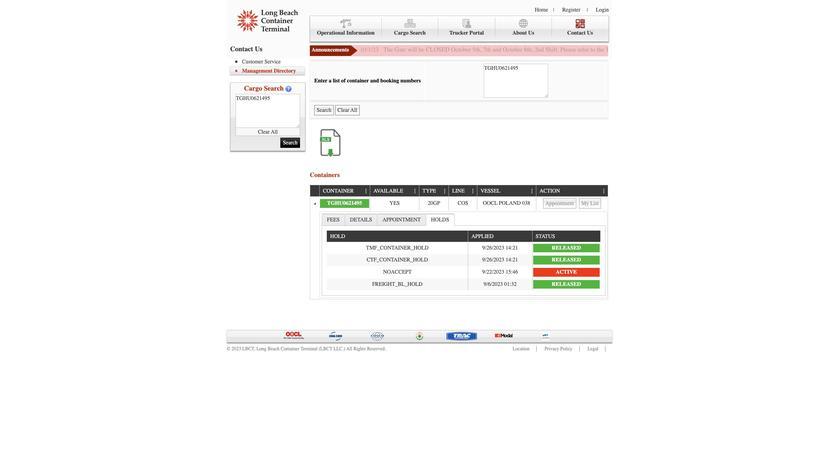 Task type: describe. For each thing, give the bounding box(es) containing it.
1 vertical spatial all
[[346, 346, 352, 352]]

9/22/2023 15:46 cell
[[468, 266, 532, 278]]

tree grid containing container
[[310, 185, 608, 299]]

long
[[256, 346, 267, 352]]

register link
[[562, 7, 581, 13]]

further
[[685, 46, 701, 53]]

released for ctf_container_hold
[[552, 257, 581, 263]]

5th,
[[472, 46, 482, 53]]

20gp cell
[[419, 197, 449, 210]]

hold link
[[330, 231, 349, 242]]

10/1/23
[[360, 46, 379, 53]]

menu bar containing operational information
[[310, 16, 609, 42]]

9/26/2023 14:21 cell for ctf_container_hold
[[468, 254, 532, 266]]

2 | from the left
[[587, 7, 588, 13]]

2023
[[232, 346, 241, 352]]

10/1/23 the gate will be closed october 5th, 7th and october 8th, 2nd shift. please refer to the truck gate hours web page for further gate details for the week.
[[360, 46, 764, 53]]

0 horizontal spatial cargo
[[244, 84, 262, 92]]

action link
[[540, 185, 563, 196]]

1 vertical spatial and
[[370, 78, 379, 84]]

cargo inside menu bar
[[394, 30, 409, 36]]

details
[[714, 46, 730, 53]]

14:21 for tmf_container_hold
[[506, 245, 518, 251]]

7th
[[483, 46, 491, 53]]

customer service management directory
[[242, 59, 296, 74]]

1 the from the left
[[597, 46, 604, 53]]

shift.
[[546, 46, 559, 53]]

legal
[[588, 346, 599, 352]]

web
[[651, 46, 661, 53]]

0 horizontal spatial us
[[255, 45, 262, 53]]

cos
[[458, 200, 468, 206]]

will
[[408, 46, 417, 53]]

service
[[265, 59, 281, 65]]

ctf_container_hold
[[367, 257, 428, 263]]

tghu0621495 cell
[[319, 197, 370, 210]]

register
[[562, 7, 581, 13]]

vessel
[[481, 188, 501, 194]]

20gp
[[428, 200, 440, 206]]

container link
[[323, 185, 357, 196]]

row group containing tmf_container_hold
[[327, 242, 600, 290]]

grid inside row group
[[327, 231, 600, 290]]

location link
[[513, 346, 530, 352]]

edit column settings image for type
[[442, 188, 448, 194]]

9/22/2023
[[482, 269, 504, 275]]

privacy policy link
[[545, 346, 573, 352]]

management
[[242, 68, 273, 74]]

to
[[591, 46, 595, 53]]

page
[[663, 46, 674, 53]]

vessel column header
[[477, 185, 536, 197]]

noaccept cell
[[327, 266, 468, 278]]

contact us link
[[552, 18, 609, 37]]

contact us inside "link"
[[567, 30, 593, 36]]

edit column settings image for available
[[413, 188, 418, 194]]

applied
[[472, 233, 494, 240]]

search inside cargo search link
[[410, 30, 426, 36]]

portal
[[470, 30, 484, 36]]

booking
[[380, 78, 399, 84]]

line column header
[[449, 185, 477, 197]]

customer service link
[[235, 59, 305, 65]]

1 horizontal spatial and
[[493, 46, 501, 53]]

action
[[540, 188, 560, 194]]

row containing hold
[[327, 231, 600, 242]]

tmf_container_hold cell
[[327, 242, 468, 254]]

9/26/2023 14:21 for tmf_container_hold
[[482, 245, 518, 251]]

row containing ctf_container_hold
[[327, 254, 600, 266]]

row containing freight_bl_hold
[[327, 278, 600, 290]]

yes cell
[[370, 197, 419, 210]]

available link
[[374, 185, 407, 196]]

holds tab
[[426, 214, 455, 226]]

0 horizontal spatial contact us
[[230, 45, 262, 53]]

operational information
[[317, 30, 375, 36]]

row containing tmf_container_hold
[[327, 242, 600, 254]]

2nd
[[535, 46, 544, 53]]

released for tmf_container_hold
[[552, 245, 581, 251]]

llc.)
[[334, 346, 345, 352]]

tmf_container_hold
[[366, 245, 429, 251]]

container column header
[[319, 185, 370, 197]]

2 gate from the left
[[622, 46, 633, 53]]

details tab
[[345, 214, 378, 225]]

week.
[[750, 46, 764, 53]]

about us link
[[495, 18, 552, 37]]

row containing container
[[310, 185, 608, 197]]

yes
[[390, 200, 400, 206]]

status
[[536, 233, 555, 240]]

home link
[[535, 7, 548, 13]]

fees tab
[[322, 214, 345, 225]]

8th,
[[524, 46, 533, 53]]

policy
[[560, 346, 573, 352]]

holds
[[431, 217, 449, 223]]

be
[[419, 46, 424, 53]]

038
[[522, 200, 530, 206]]

enter
[[314, 78, 328, 84]]

enter a list of container and booking numbers
[[314, 78, 421, 84]]

released cell for tmf_container_hold
[[532, 242, 600, 254]]

rights
[[354, 346, 366, 352]]

numbers
[[401, 78, 421, 84]]

available
[[374, 188, 403, 194]]

15:46
[[506, 269, 518, 275]]

9/26/2023 14:21 cell for tmf_container_hold
[[468, 242, 532, 254]]

released cell for ctf_container_hold
[[532, 254, 600, 266]]

about
[[513, 30, 527, 36]]

0 horizontal spatial cargo search
[[244, 84, 284, 92]]

a
[[329, 78, 332, 84]]

refer
[[578, 46, 589, 53]]

noaccept
[[383, 269, 412, 275]]

type link
[[423, 185, 439, 196]]

of
[[341, 78, 346, 84]]

status link
[[536, 231, 559, 242]]

1 for from the left
[[676, 46, 683, 53]]

cargo search link
[[382, 18, 439, 37]]

clear all
[[258, 129, 278, 135]]

lbct,
[[242, 346, 255, 352]]

2 the from the left
[[741, 46, 748, 53]]

gate
[[703, 46, 713, 53]]

fees
[[327, 217, 340, 223]]

1 gate from the left
[[395, 46, 406, 53]]



Task type: vqa. For each thing, say whether or not it's contained in the screenshot.


Task type: locate. For each thing, give the bounding box(es) containing it.
0 horizontal spatial edit column settings image
[[364, 188, 369, 194]]

line link
[[452, 185, 468, 196]]

oocl
[[483, 200, 498, 206]]

2 horizontal spatial us
[[587, 30, 593, 36]]

0 vertical spatial released
[[552, 245, 581, 251]]

edit column settings image for line
[[471, 188, 476, 194]]

1 horizontal spatial cargo search
[[394, 30, 426, 36]]

row containing tghu0621495
[[310, 197, 608, 210]]

released cell
[[532, 242, 600, 254], [532, 254, 600, 266], [532, 278, 600, 290]]

1 horizontal spatial october
[[503, 46, 523, 53]]

all
[[271, 129, 278, 135], [346, 346, 352, 352]]

october left 8th,
[[503, 46, 523, 53]]

row group
[[310, 197, 608, 299], [327, 242, 600, 290]]

9/22/2023 15:46
[[482, 269, 518, 275]]

9/6/2023 01:32 cell
[[468, 278, 532, 290]]

2 released from the top
[[552, 257, 581, 263]]

for right details
[[732, 46, 739, 53]]

3 edit column settings image from the left
[[442, 188, 448, 194]]

tab list containing fees
[[320, 212, 607, 297]]

truck
[[606, 46, 620, 53]]

edit column settings image for vessel
[[530, 188, 535, 194]]

us inside "link"
[[587, 30, 593, 36]]

type
[[423, 188, 436, 194]]

please
[[561, 46, 576, 53]]

1 released from the top
[[552, 245, 581, 251]]

1 vertical spatial menu bar
[[230, 58, 308, 76]]

beach
[[268, 346, 280, 352]]

cargo search down "management directory" link
[[244, 84, 284, 92]]

1 horizontal spatial the
[[741, 46, 748, 53]]

menu bar containing customer service
[[230, 58, 308, 76]]

edit column settings image inside action "column header"
[[602, 188, 607, 194]]

ctf_container_hold cell
[[327, 254, 468, 266]]

|
[[553, 7, 554, 13], [587, 7, 588, 13]]

appointment
[[383, 217, 421, 223]]

1 horizontal spatial contact
[[567, 30, 586, 36]]

released cell for freight_bl_hold
[[532, 278, 600, 290]]

14:21 for ctf_container_hold
[[506, 257, 518, 263]]

9/26/2023 down applied link on the bottom right
[[482, 245, 504, 251]]

1 horizontal spatial edit column settings image
[[530, 188, 535, 194]]

announcements
[[312, 47, 349, 53]]

edit column settings image for action
[[602, 188, 607, 194]]

1 horizontal spatial menu bar
[[310, 16, 609, 42]]

0 vertical spatial 9/26/2023
[[482, 245, 504, 251]]

1 vertical spatial 14:21
[[506, 257, 518, 263]]

0 horizontal spatial |
[[553, 7, 554, 13]]

gate right the the
[[395, 46, 406, 53]]

3 released from the top
[[552, 281, 581, 287]]

9/26/2023 14:21 cell up 9/22/2023 15:46
[[468, 254, 532, 266]]

management directory link
[[235, 68, 305, 74]]

1 vertical spatial contact us
[[230, 45, 262, 53]]

active
[[556, 269, 577, 275]]

01:32
[[504, 281, 517, 287]]

information
[[346, 30, 375, 36]]

2 edit column settings image from the left
[[413, 188, 418, 194]]

9/26/2023 14:21 down applied link on the bottom right
[[482, 245, 518, 251]]

0 vertical spatial all
[[271, 129, 278, 135]]

reserved.
[[367, 346, 386, 352]]

the
[[597, 46, 604, 53], [741, 46, 748, 53]]

us
[[528, 30, 534, 36], [587, 30, 593, 36], [255, 45, 262, 53]]

0 horizontal spatial edit column settings image
[[471, 188, 476, 194]]

0 horizontal spatial menu bar
[[230, 58, 308, 76]]

us for contact us "link"
[[587, 30, 593, 36]]

None submit
[[314, 105, 334, 115], [281, 138, 300, 148], [314, 105, 334, 115], [281, 138, 300, 148]]

location
[[513, 346, 530, 352]]

line
[[452, 188, 465, 194]]

oocl poland 038 cell
[[477, 197, 536, 210]]

freight_bl_hold
[[372, 281, 423, 287]]

grid
[[327, 231, 600, 290]]

0 horizontal spatial search
[[264, 84, 284, 92]]

0 vertical spatial contact
[[567, 30, 586, 36]]

trucker
[[449, 30, 468, 36]]

operational
[[317, 30, 345, 36]]

2 horizontal spatial edit column settings image
[[602, 188, 607, 194]]

9/26/2023 14:21 up 9/22/2023 15:46
[[482, 257, 518, 263]]

1 horizontal spatial cargo
[[394, 30, 409, 36]]

9/26/2023 14:21
[[482, 245, 518, 251], [482, 257, 518, 263]]

released cell up active
[[532, 254, 600, 266]]

1 horizontal spatial us
[[528, 30, 534, 36]]

us up to
[[587, 30, 593, 36]]

contact us up refer
[[567, 30, 593, 36]]

1 horizontal spatial edit column settings image
[[413, 188, 418, 194]]

0 vertical spatial contact us
[[567, 30, 593, 36]]

1 horizontal spatial contact us
[[567, 30, 593, 36]]

directory
[[274, 68, 296, 74]]

trucker portal link
[[439, 18, 495, 37]]

search
[[410, 30, 426, 36], [264, 84, 284, 92]]

released cell down "status" link in the right bottom of the page
[[532, 242, 600, 254]]

1 vertical spatial 9/26/2023 14:21
[[482, 257, 518, 263]]

all right llc.) at the left bottom of page
[[346, 346, 352, 352]]

login
[[596, 7, 609, 13]]

cargo
[[394, 30, 409, 36], [244, 84, 262, 92]]

released cell down active
[[532, 278, 600, 290]]

applied link
[[472, 231, 497, 242]]

container
[[323, 188, 354, 194]]

0 vertical spatial 14:21
[[506, 245, 518, 251]]

1 horizontal spatial gate
[[622, 46, 633, 53]]

cargo down the management
[[244, 84, 262, 92]]

1 vertical spatial contact
[[230, 45, 253, 53]]

trucker portal
[[449, 30, 484, 36]]

1 horizontal spatial for
[[732, 46, 739, 53]]

0 horizontal spatial all
[[271, 129, 278, 135]]

tab list
[[320, 212, 607, 297]]

9/26/2023 14:21 cell down applied link on the bottom right
[[468, 242, 532, 254]]

the
[[384, 46, 393, 53]]

hours
[[635, 46, 650, 53]]

0 vertical spatial cargo
[[394, 30, 409, 36]]

1 edit column settings image from the left
[[364, 188, 369, 194]]

container
[[347, 78, 369, 84]]

row
[[310, 185, 608, 197], [310, 197, 608, 210], [327, 231, 600, 242], [327, 242, 600, 254], [327, 254, 600, 266], [327, 266, 600, 278], [327, 278, 600, 290]]

poland
[[499, 200, 521, 206]]

2 october from the left
[[503, 46, 523, 53]]

edit column settings image inside type column header
[[442, 188, 448, 194]]

edit column settings image left line
[[442, 188, 448, 194]]

0 vertical spatial search
[[410, 30, 426, 36]]

edit column settings image inside line column header
[[471, 188, 476, 194]]

tab list inside row group
[[320, 212, 607, 297]]

released up active
[[552, 257, 581, 263]]

edit column settings image
[[364, 188, 369, 194], [413, 188, 418, 194], [442, 188, 448, 194]]

2 9/26/2023 from the top
[[482, 257, 504, 263]]

edit column settings image inside vessel column header
[[530, 188, 535, 194]]

0 horizontal spatial the
[[597, 46, 604, 53]]

type column header
[[419, 185, 449, 197]]

tghu0621495
[[327, 200, 362, 206]]

1 vertical spatial released
[[552, 257, 581, 263]]

details
[[350, 217, 372, 223]]

edit column settings image for container
[[364, 188, 369, 194]]

edit column settings image inside available column header
[[413, 188, 418, 194]]

2 14:21 from the top
[[506, 257, 518, 263]]

1 | from the left
[[553, 7, 554, 13]]

2 edit column settings image from the left
[[530, 188, 535, 194]]

9/6/2023
[[484, 281, 503, 287]]

1 vertical spatial search
[[264, 84, 284, 92]]

Enter container numbers and/ or booking numbers. Press ESC to reset input box text field
[[484, 64, 548, 98]]

legal link
[[588, 346, 599, 352]]

Enter container numbers and/ or booking numbers.  text field
[[236, 94, 300, 128]]

0 horizontal spatial and
[[370, 78, 379, 84]]

0 horizontal spatial contact
[[230, 45, 253, 53]]

1 horizontal spatial |
[[587, 7, 588, 13]]

released for freight_bl_hold
[[552, 281, 581, 287]]

0 vertical spatial cargo search
[[394, 30, 426, 36]]

2 horizontal spatial edit column settings image
[[442, 188, 448, 194]]

(lbct
[[319, 346, 333, 352]]

released down active cell
[[552, 281, 581, 287]]

1 horizontal spatial search
[[410, 30, 426, 36]]

9/26/2023 for ctf_container_hold
[[482, 257, 504, 263]]

home
[[535, 7, 548, 13]]

1 vertical spatial cargo search
[[244, 84, 284, 92]]

login link
[[596, 7, 609, 13]]

1 vertical spatial cargo
[[244, 84, 262, 92]]

us up customer
[[255, 45, 262, 53]]

grid containing hold
[[327, 231, 600, 290]]

and
[[493, 46, 501, 53], [370, 78, 379, 84]]

for
[[676, 46, 683, 53], [732, 46, 739, 53]]

the left "week."
[[741, 46, 748, 53]]

privacy
[[545, 346, 559, 352]]

contact us
[[567, 30, 593, 36], [230, 45, 262, 53]]

9/26/2023 14:21 cell
[[468, 242, 532, 254], [468, 254, 532, 266]]

closed
[[426, 46, 450, 53]]

hold
[[330, 233, 345, 240]]

edit column settings image inside container 'column header'
[[364, 188, 369, 194]]

tree grid
[[310, 185, 608, 299]]

9/26/2023 up 9/22/2023
[[482, 257, 504, 263]]

| right home link
[[553, 7, 554, 13]]

9/6/2023 01:32
[[484, 281, 517, 287]]

1 horizontal spatial all
[[346, 346, 352, 352]]

container
[[281, 346, 299, 352]]

cos cell
[[449, 197, 477, 210]]

action column header
[[536, 185, 608, 197]]

9/26/2023 14:21 for ctf_container_hold
[[482, 257, 518, 263]]

cell
[[536, 197, 608, 210]]

0 horizontal spatial october
[[451, 46, 471, 53]]

1 9/26/2023 14:21 cell from the top
[[468, 242, 532, 254]]

edit column settings image
[[471, 188, 476, 194], [530, 188, 535, 194], [602, 188, 607, 194]]

1 released cell from the top
[[532, 242, 600, 254]]

9/26/2023
[[482, 245, 504, 251], [482, 257, 504, 263]]

us right "about"
[[528, 30, 534, 36]]

edit column settings image left available
[[364, 188, 369, 194]]

0 vertical spatial and
[[493, 46, 501, 53]]

row group containing tghu0621495
[[310, 197, 608, 299]]

cargo search inside menu bar
[[394, 30, 426, 36]]

0 horizontal spatial gate
[[395, 46, 406, 53]]

edit column settings image left type
[[413, 188, 418, 194]]

2 released cell from the top
[[532, 254, 600, 266]]

and right 7th
[[493, 46, 501, 53]]

| left login link
[[587, 7, 588, 13]]

2 9/26/2023 14:21 from the top
[[482, 257, 518, 263]]

1 edit column settings image from the left
[[471, 188, 476, 194]]

1 9/26/2023 from the top
[[482, 245, 504, 251]]

menu bar
[[310, 16, 609, 42], [230, 58, 308, 76]]

1 14:21 from the top
[[506, 245, 518, 251]]

cargo search up will
[[394, 30, 426, 36]]

active cell
[[532, 266, 600, 278]]

contact up refer
[[567, 30, 586, 36]]

2 for from the left
[[732, 46, 739, 53]]

search down "management directory" link
[[264, 84, 284, 92]]

vessel link
[[481, 185, 504, 196]]

us for about us link
[[528, 30, 534, 36]]

customer
[[242, 59, 263, 65]]

0 vertical spatial 9/26/2023 14:21
[[482, 245, 518, 251]]

contact inside contact us "link"
[[567, 30, 586, 36]]

terminal
[[301, 346, 318, 352]]

and left booking
[[370, 78, 379, 84]]

1 october from the left
[[451, 46, 471, 53]]

0 horizontal spatial for
[[676, 46, 683, 53]]

available column header
[[370, 185, 419, 197]]

cargo up will
[[394, 30, 409, 36]]

3 edit column settings image from the left
[[602, 188, 607, 194]]

oocl poland 038
[[483, 200, 530, 206]]

None button
[[335, 105, 360, 115], [543, 198, 577, 208], [579, 198, 601, 208], [335, 105, 360, 115], [543, 198, 577, 208], [579, 198, 601, 208]]

14:21
[[506, 245, 518, 251], [506, 257, 518, 263]]

all right clear
[[271, 129, 278, 135]]

search up be
[[410, 30, 426, 36]]

appointment tab
[[377, 214, 426, 225]]

0 vertical spatial menu bar
[[310, 16, 609, 42]]

freight_bl_hold cell
[[327, 278, 468, 290]]

for right page
[[676, 46, 683, 53]]

about us
[[513, 30, 534, 36]]

1 vertical spatial 9/26/2023
[[482, 257, 504, 263]]

row containing noaccept
[[327, 266, 600, 278]]

contact us up customer
[[230, 45, 262, 53]]

gate right truck at the right
[[622, 46, 633, 53]]

privacy policy
[[545, 346, 573, 352]]

october left 5th,
[[451, 46, 471, 53]]

all inside clear all "button"
[[271, 129, 278, 135]]

9/26/2023 for tmf_container_hold
[[482, 245, 504, 251]]

the right to
[[597, 46, 604, 53]]

3 released cell from the top
[[532, 278, 600, 290]]

released down "status" link in the right bottom of the page
[[552, 245, 581, 251]]

2 9/26/2023 14:21 cell from the top
[[468, 254, 532, 266]]

© 2023 lbct, long beach container terminal (lbct llc.) all rights reserved.
[[227, 346, 386, 352]]

2 vertical spatial released
[[552, 281, 581, 287]]

contact up customer
[[230, 45, 253, 53]]

1 9/26/2023 14:21 from the top
[[482, 245, 518, 251]]

operational information link
[[310, 18, 382, 37]]

clear
[[258, 129, 270, 135]]



